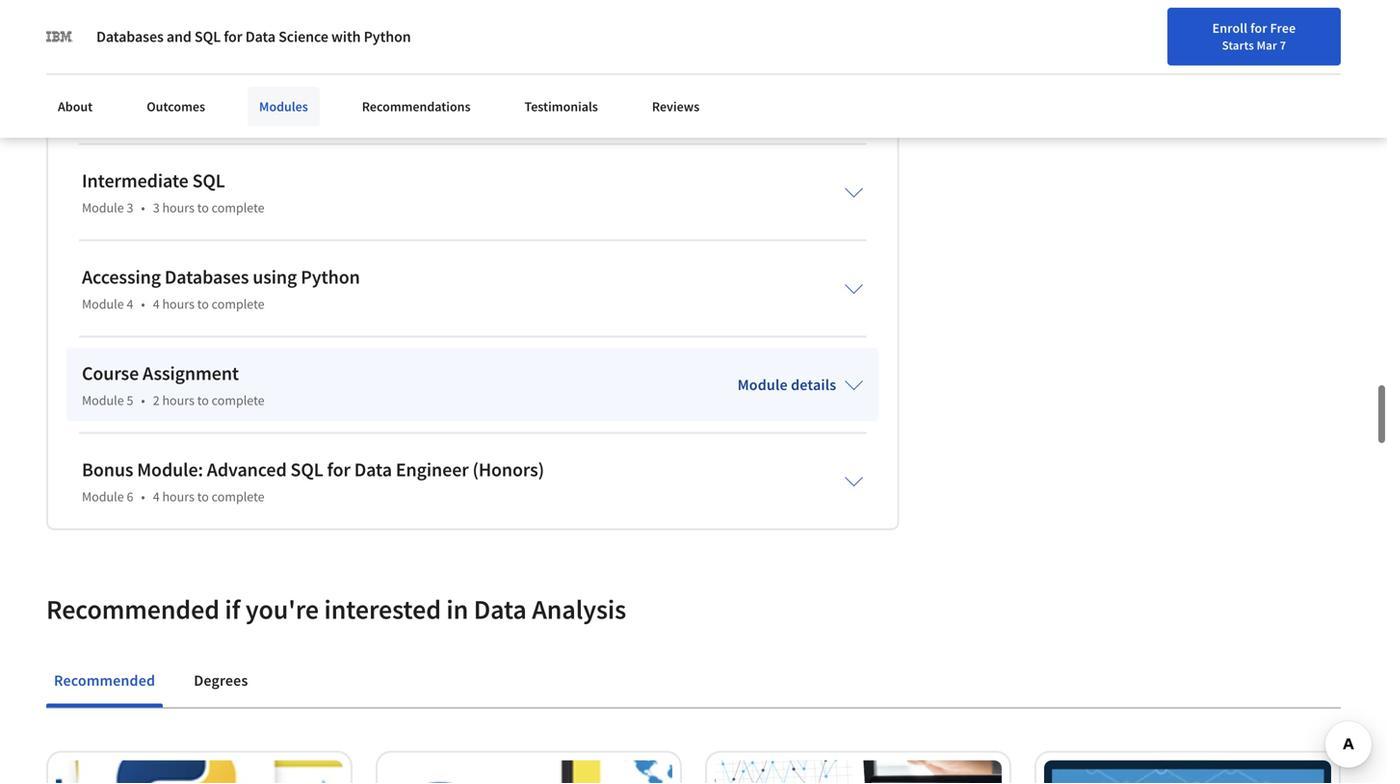 Task type: describe. For each thing, give the bounding box(es) containing it.
bonus
[[82, 457, 133, 481]]

alter,
[[296, 80, 339, 99]]

1 horizontal spatial python
[[364, 27, 411, 46]]

assignment
[[143, 361, 239, 385]]

if
[[225, 592, 240, 626]]

find your new career link
[[1101, 19, 1241, 43]]

recommendations
[[362, 98, 471, 115]]

reviews
[[652, 98, 700, 115]]

new
[[1167, 22, 1192, 39]]

module left details
[[738, 375, 788, 394]]

for right join
[[1330, 25, 1348, 42]]

analysis
[[532, 592, 626, 626]]

data for sql
[[354, 457, 392, 481]]

recommended if you're interested in data analysis
[[46, 592, 626, 626]]

using
[[253, 265, 297, 289]]

complete inside course assignment module 5 • 2 hours to complete
[[212, 391, 265, 409]]

in
[[1274, 22, 1285, 39]]

starts
[[1222, 38, 1254, 53]]

ibm image
[[46, 23, 73, 50]]

degrees button
[[186, 657, 256, 703]]

find your new career
[[1111, 22, 1232, 39]]

reviews link
[[640, 87, 711, 126]]

details
[[791, 375, 837, 394]]

bonus module: advanced sql for data engineer (honors) module 6 • 4 hours to complete
[[82, 457, 544, 505]]

to inside bonus module: advanced sql for data engineer (honors) module 6 • 4 hours to complete
[[197, 488, 209, 505]]

science
[[279, 27, 328, 46]]

• left with
[[315, 42, 320, 61]]

intermediate sql module 3 • 3 hours to complete
[[82, 168, 265, 216]]

module inside bonus module: advanced sql for data engineer (honors) module 6 • 4 hours to complete
[[82, 488, 124, 505]]

to inside course assignment module 5 • 2 hours to complete
[[197, 391, 209, 409]]

applications
[[227, 42, 307, 61]]

with
[[331, 27, 361, 46]]

0 vertical spatial data
[[245, 27, 276, 46]]

sql right -
[[195, 27, 221, 46]]

outcomes
[[147, 98, 205, 115]]

career
[[1195, 22, 1232, 39]]

sql left the cheat
[[82, 80, 108, 99]]

to inside intermediate sql module 3 • 3 hours to complete
[[197, 199, 209, 216]]

0 horizontal spatial and
[[167, 27, 192, 46]]

hours inside bonus module: advanced sql for data engineer (honors) module 6 • 4 hours to complete
[[162, 488, 195, 505]]

testimonials
[[525, 98, 598, 115]]

course assignment module 5 • 2 hours to complete
[[82, 361, 265, 409]]

join
[[1302, 25, 1328, 42]]

hours inside intermediate sql module 3 • 3 hours to complete
[[162, 199, 195, 216]]

0 horizontal spatial 7
[[327, 42, 335, 61]]

2 3 from the left
[[153, 199, 160, 216]]

recommended button
[[46, 657, 163, 703]]

you're
[[246, 592, 319, 626]]

sql right ibm image
[[82, 42, 108, 61]]

• inside intermediate sql module 3 • 3 hours to complete
[[141, 199, 145, 216]]

-
[[158, 42, 163, 61]]

accessing
[[82, 265, 161, 289]]

accessing databases using python module 4 • 4 hours to complete
[[82, 265, 360, 312]]

for inside bonus module: advanced sql for data engineer (honors) module 6 • 4 hours to complete
[[327, 457, 351, 481]]

log in
[[1251, 22, 1285, 39]]

databases inside accessing databases using python module 4 • 4 hours to complete
[[165, 265, 249, 289]]

1 horizontal spatial and
[[200, 42, 224, 61]]

• inside course assignment module 5 • 2 hours to complete
[[141, 391, 145, 409]]

table,
[[248, 80, 293, 99]]

about
[[58, 98, 93, 115]]

scripts
[[111, 42, 155, 61]]

hours inside accessing databases using python module 4 • 4 hours to complete
[[162, 295, 195, 312]]

module details
[[738, 375, 837, 394]]



Task type: locate. For each thing, give the bounding box(es) containing it.
enroll
[[1213, 19, 1248, 37]]

to
[[197, 199, 209, 216], [197, 295, 209, 312], [197, 391, 209, 409], [197, 488, 209, 505]]

complete up the using
[[212, 199, 265, 216]]

recommended for recommended if you're interested in data analysis
[[46, 592, 220, 626]]

your
[[1138, 22, 1164, 39]]

python right the using
[[301, 265, 360, 289]]

join for free link
[[1297, 15, 1381, 52]]

3 to from the top
[[197, 391, 209, 409]]

python inside accessing databases using python module 4 • 4 hours to complete
[[301, 265, 360, 289]]

1 horizontal spatial 7
[[1280, 38, 1286, 53]]

for
[[1251, 19, 1268, 37], [1330, 25, 1348, 42], [224, 27, 242, 46], [327, 457, 351, 481]]

data left engineer
[[354, 457, 392, 481]]

sql scripts - uses and applications • 7 minutes
[[82, 42, 391, 61]]

1 complete from the top
[[212, 199, 265, 216]]

find
[[1111, 22, 1136, 39]]

coursera image
[[23, 16, 145, 46]]

recommended
[[46, 592, 220, 626], [54, 671, 155, 690]]

1 horizontal spatial 3
[[153, 199, 160, 216]]

complete inside intermediate sql module 3 • 3 hours to complete
[[212, 199, 265, 216]]

sql inside intermediate sql module 3 • 3 hours to complete
[[192, 168, 225, 192]]

0 vertical spatial recommended
[[46, 592, 220, 626]]

about link
[[46, 87, 104, 126]]

in
[[446, 592, 468, 626]]

databases up the cheat
[[96, 27, 164, 46]]

• right 6
[[141, 488, 145, 505]]

hours inside course assignment module 5 • 2 hours to complete
[[162, 391, 195, 409]]

for inside enroll for free starts mar 7
[[1251, 19, 1268, 37]]

engineer
[[396, 457, 469, 481]]

2 hours from the top
[[162, 295, 195, 312]]

7 inside enroll for free starts mar 7
[[1280, 38, 1286, 53]]

to up accessing databases using python module 4 • 4 hours to complete
[[197, 199, 209, 216]]

module left 6
[[82, 488, 124, 505]]

(honors)
[[473, 457, 544, 481]]

7
[[1280, 38, 1286, 53], [327, 42, 335, 61]]

create
[[195, 80, 245, 99]]

recommendations link
[[350, 87, 482, 126]]

for up the mar
[[1251, 19, 1268, 37]]

2 complete from the top
[[212, 295, 265, 312]]

databases and sql for data science with python
[[96, 27, 411, 46]]

free for join for free
[[1350, 25, 1376, 42]]

enroll for free starts mar 7
[[1213, 19, 1296, 53]]

module inside accessing databases using python module 4 • 4 hours to complete
[[82, 295, 124, 312]]

module inside intermediate sql module 3 • 3 hours to complete
[[82, 199, 124, 216]]

complete down advanced
[[212, 488, 265, 505]]

4 complete from the top
[[212, 488, 265, 505]]

0 vertical spatial python
[[364, 27, 411, 46]]

module down accessing
[[82, 295, 124, 312]]

0 horizontal spatial 3
[[127, 199, 133, 216]]

truncate
[[384, 80, 454, 99]]

and right uses
[[200, 42, 224, 61]]

free
[[1270, 19, 1296, 37], [1350, 25, 1376, 42]]

4 to from the top
[[197, 488, 209, 505]]

hours up assignment
[[162, 295, 195, 312]]

sql right advanced
[[290, 457, 323, 481]]

hours down intermediate
[[162, 199, 195, 216]]

2 horizontal spatial data
[[474, 592, 527, 626]]

1 vertical spatial recommended
[[54, 671, 155, 690]]

• down accessing
[[141, 295, 145, 312]]

4 hours from the top
[[162, 488, 195, 505]]

to up assignment
[[197, 295, 209, 312]]

sheet:
[[151, 80, 192, 99]]

1 horizontal spatial databases
[[165, 265, 249, 289]]

intermediate
[[82, 168, 189, 192]]

cheat
[[111, 80, 148, 99]]

sql cheat sheet: create table, alter, drop, truncate
[[82, 80, 454, 99]]

databases left the using
[[165, 265, 249, 289]]

minutes
[[338, 42, 391, 61]]

7 left the minutes
[[327, 42, 335, 61]]

module down intermediate
[[82, 199, 124, 216]]

databases
[[96, 27, 164, 46], [165, 265, 249, 289]]

None search field
[[275, 12, 592, 51]]

sql inside bonus module: advanced sql for data engineer (honors) module 6 • 4 hours to complete
[[290, 457, 323, 481]]

course
[[82, 361, 139, 385]]

free for enroll for free starts mar 7
[[1270, 19, 1296, 37]]

advanced
[[207, 457, 287, 481]]

2 to from the top
[[197, 295, 209, 312]]

module inside course assignment module 5 • 2 hours to complete
[[82, 391, 124, 409]]

module left 5
[[82, 391, 124, 409]]

for right advanced
[[327, 457, 351, 481]]

complete
[[212, 199, 265, 216], [212, 295, 265, 312], [212, 391, 265, 409], [212, 488, 265, 505]]

•
[[315, 42, 320, 61], [141, 199, 145, 216], [141, 295, 145, 312], [141, 391, 145, 409], [141, 488, 145, 505]]

hours down module:
[[162, 488, 195, 505]]

data inside bonus module: advanced sql for data engineer (honors) module 6 • 4 hours to complete
[[354, 457, 392, 481]]

1 to from the top
[[197, 199, 209, 216]]

free up the mar
[[1270, 19, 1296, 37]]

free right join
[[1350, 25, 1376, 42]]

complete inside bonus module: advanced sql for data engineer (honors) module 6 • 4 hours to complete
[[212, 488, 265, 505]]

• down intermediate
[[141, 199, 145, 216]]

log
[[1251, 22, 1272, 39]]

• left 2
[[141, 391, 145, 409]]

hours
[[162, 199, 195, 216], [162, 295, 195, 312], [162, 391, 195, 409], [162, 488, 195, 505]]

to down assignment
[[197, 391, 209, 409]]

recommended for recommended
[[54, 671, 155, 690]]

data right in
[[474, 592, 527, 626]]

drop,
[[342, 80, 381, 99]]

1 horizontal spatial free
[[1350, 25, 1376, 42]]

sql right intermediate
[[192, 168, 225, 192]]

data left the science
[[245, 27, 276, 46]]

3 hours from the top
[[162, 391, 195, 409]]

1 vertical spatial databases
[[165, 265, 249, 289]]

and
[[167, 27, 192, 46], [200, 42, 224, 61]]

0 horizontal spatial databases
[[96, 27, 164, 46]]

outcomes link
[[135, 87, 217, 126]]

join for free
[[1302, 25, 1376, 42]]

free inside enroll for free starts mar 7
[[1270, 19, 1296, 37]]

4 inside bonus module: advanced sql for data engineer (honors) module 6 • 4 hours to complete
[[153, 488, 160, 505]]

3 complete from the top
[[212, 391, 265, 409]]

recommended inside button
[[54, 671, 155, 690]]

0 horizontal spatial free
[[1270, 19, 1296, 37]]

uses
[[166, 42, 197, 61]]

data
[[245, 27, 276, 46], [354, 457, 392, 481], [474, 592, 527, 626]]

modules
[[259, 98, 308, 115]]

1 hours from the top
[[162, 199, 195, 216]]

4
[[127, 295, 133, 312], [153, 295, 160, 312], [153, 488, 160, 505]]

0 horizontal spatial python
[[301, 265, 360, 289]]

modules link
[[248, 87, 320, 126]]

complete down assignment
[[212, 391, 265, 409]]

mar
[[1257, 38, 1277, 53]]

complete inside accessing databases using python module 4 • 4 hours to complete
[[212, 295, 265, 312]]

3
[[127, 199, 133, 216], [153, 199, 160, 216]]

• inside accessing databases using python module 4 • 4 hours to complete
[[141, 295, 145, 312]]

5
[[127, 391, 133, 409]]

hours right 2
[[162, 391, 195, 409]]

for right uses
[[224, 27, 242, 46]]

7 right the mar
[[1280, 38, 1286, 53]]

testimonials link
[[513, 87, 610, 126]]

to inside accessing databases using python module 4 • 4 hours to complete
[[197, 295, 209, 312]]

sql
[[195, 27, 221, 46], [82, 42, 108, 61], [82, 80, 108, 99], [192, 168, 225, 192], [290, 457, 323, 481]]

1 3 from the left
[[127, 199, 133, 216]]

complete down the using
[[212, 295, 265, 312]]

0 horizontal spatial data
[[245, 27, 276, 46]]

and right -
[[167, 27, 192, 46]]

1 vertical spatial data
[[354, 457, 392, 481]]

• inside bonus module: advanced sql for data engineer (honors) module 6 • 4 hours to complete
[[141, 488, 145, 505]]

log in link
[[1241, 19, 1295, 42]]

1 vertical spatial python
[[301, 265, 360, 289]]

data for interested
[[474, 592, 527, 626]]

recommendation tabs tab list
[[46, 657, 1341, 707]]

degrees
[[194, 671, 248, 690]]

module:
[[137, 457, 203, 481]]

2
[[153, 391, 160, 409]]

interested
[[324, 592, 441, 626]]

6
[[127, 488, 133, 505]]

module
[[82, 199, 124, 216], [82, 295, 124, 312], [738, 375, 788, 394], [82, 391, 124, 409], [82, 488, 124, 505]]

to down module:
[[197, 488, 209, 505]]

python right with
[[364, 27, 411, 46]]

python
[[364, 27, 411, 46], [301, 265, 360, 289]]

2 vertical spatial data
[[474, 592, 527, 626]]

1 horizontal spatial data
[[354, 457, 392, 481]]

0 vertical spatial databases
[[96, 27, 164, 46]]



Task type: vqa. For each thing, say whether or not it's contained in the screenshot.


